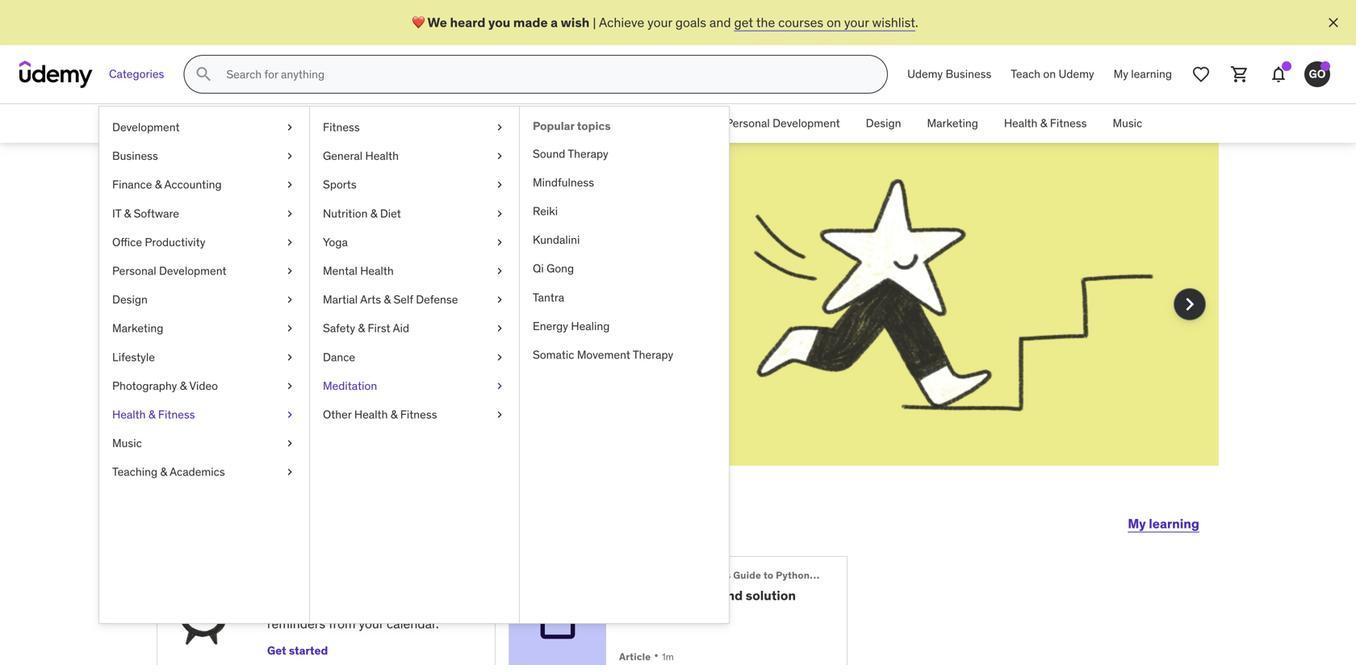 Task type: locate. For each thing, give the bounding box(es) containing it.
0 vertical spatial it & software
[[514, 116, 581, 131]]

martial
[[323, 292, 358, 307]]

marketing link for lifestyle
[[99, 314, 309, 343]]

next image
[[1177, 291, 1203, 317]]

my learning
[[1114, 67, 1172, 81], [1128, 515, 1200, 532]]

0 vertical spatial it
[[514, 116, 523, 131]]

wishlist image
[[1192, 65, 1211, 84]]

xsmall image inside 'meditation' link
[[493, 378, 506, 394]]

started
[[289, 644, 328, 658]]

get left started
[[267, 644, 286, 658]]

xsmall image
[[493, 148, 506, 164], [493, 177, 506, 193], [493, 206, 506, 222], [283, 263, 296, 279], [283, 292, 296, 308], [493, 292, 506, 308], [283, 321, 296, 336], [493, 321, 506, 336], [283, 349, 296, 365], [493, 349, 506, 365], [493, 378, 506, 394], [283, 407, 296, 423], [493, 407, 506, 423], [283, 464, 296, 480]]

the down helps
[[268, 320, 287, 336]]

& down 'meditation' link
[[391, 407, 398, 422]]

office productivity link up mindfulness link
[[594, 104, 713, 143]]

0 horizontal spatial get
[[267, 644, 286, 658]]

0 vertical spatial day
[[316, 213, 375, 255]]

0 horizontal spatial personal
[[112, 264, 156, 278]]

1 vertical spatial you
[[303, 302, 323, 318]]

1 vertical spatial a
[[381, 213, 400, 255]]

marketing link for health & fitness
[[914, 104, 991, 143]]

business left teach
[[946, 67, 992, 81]]

development for lifestyle
[[159, 264, 226, 278]]

udemy right teach
[[1059, 67, 1094, 81]]

music
[[1113, 116, 1143, 131], [112, 436, 142, 451]]

1 vertical spatial the
[[268, 320, 287, 336]]

udemy business
[[907, 67, 992, 81]]

xsmall image inside finance & accounting link
[[283, 177, 296, 193]]

1 horizontal spatial productivity
[[639, 116, 700, 131]]

1 vertical spatial design
[[112, 292, 148, 307]]

& down finance
[[124, 206, 131, 221]]

day up from
[[338, 598, 358, 614]]

xsmall image for martial arts & self defense
[[493, 292, 506, 308]]

0 horizontal spatial productivity
[[145, 235, 205, 249]]

software
[[536, 116, 581, 131], [134, 206, 179, 221]]

& for teaching & academics link
[[160, 465, 167, 479]]

somatic movement therapy
[[533, 348, 673, 362]]

office for lifestyle
[[112, 235, 142, 249]]

health down teach
[[1004, 116, 1038, 131]]

xsmall image inside "yoga" link
[[493, 234, 506, 250]]

0 horizontal spatial design
[[112, 292, 148, 307]]

gary
[[413, 504, 477, 537]]

it
[[514, 116, 523, 131], [112, 206, 121, 221]]

xsmall image inside the general health link
[[493, 148, 506, 164]]

0 horizontal spatial it
[[112, 206, 121, 221]]

❤️
[[412, 14, 425, 31]]

the right get
[[756, 14, 775, 31]]

0 horizontal spatial music
[[112, 436, 142, 451]]

development for health & fitness
[[773, 116, 840, 131]]

development
[[773, 116, 840, 131], [112, 120, 180, 134], [159, 264, 226, 278]]

learning inside the every day a little closer learning helps you reach your goals. keep learning and reap the rewards.
[[460, 302, 507, 318]]

reiki
[[533, 204, 558, 218]]

popular
[[533, 119, 575, 133]]

you have alerts image
[[1321, 61, 1330, 71]]

office
[[607, 116, 637, 131], [112, 235, 142, 249]]

1 horizontal spatial it
[[514, 116, 523, 131]]

xsmall image for dance
[[493, 349, 506, 365]]

xsmall image inside the personal development link
[[283, 263, 296, 279]]

business for lifestyle
[[112, 149, 158, 163]]

udemy image
[[19, 61, 93, 88]]

0 horizontal spatial health & fitness
[[112, 407, 195, 422]]

your
[[648, 14, 672, 31], [844, 14, 869, 31], [362, 302, 387, 318], [359, 616, 384, 632]]

xsmall image for teaching & academics
[[283, 464, 296, 480]]

udemy business link
[[898, 55, 1001, 94]]

& left diet
[[370, 206, 377, 221]]

on right teach
[[1043, 67, 1056, 81]]

health up arts
[[360, 264, 394, 278]]

xsmall image inside martial arts & self defense link
[[493, 292, 506, 308]]

xsmall image inside marketing link
[[283, 321, 296, 336]]

get up calendar.
[[414, 598, 435, 614]]

1 vertical spatial health & fitness link
[[99, 400, 309, 429]]

mindfulness
[[533, 175, 594, 190]]

xsmall image inside fitness link
[[493, 119, 506, 135]]

from
[[329, 616, 356, 632]]

health & fitness link down teach on udemy link on the top right
[[991, 104, 1100, 143]]

1 horizontal spatial therapy
[[633, 348, 673, 362]]

little up mental health link
[[406, 213, 485, 255]]

xsmall image inside mental health link
[[493, 263, 506, 279]]

office productivity link
[[594, 104, 713, 143], [99, 228, 309, 257]]

1 vertical spatial little
[[278, 598, 304, 614]]

1 vertical spatial it
[[112, 206, 121, 221]]

1 vertical spatial marketing link
[[99, 314, 309, 343]]

xsmall image for nutrition & diet
[[493, 206, 506, 222]]

music for the leftmost music link
[[112, 436, 142, 451]]

xsmall image for music
[[283, 436, 296, 451]]

marketing for health & fitness
[[927, 116, 978, 131]]

1 horizontal spatial udemy
[[1059, 67, 1094, 81]]

the
[[756, 14, 775, 31], [268, 320, 287, 336]]

photography
[[112, 379, 177, 393]]

you up rewards.
[[303, 302, 323, 318]]

health & fitness link down the video
[[99, 400, 309, 429]]

finance & accounting
[[112, 177, 222, 192]]

get inside schedule time to learn a little each day adds up. get reminders from your calendar.
[[414, 598, 435, 614]]

business link up accounting
[[99, 142, 309, 170]]

0 vertical spatial and
[[710, 14, 731, 31]]

health right general at the left
[[365, 149, 399, 163]]

xsmall image inside business link
[[283, 148, 296, 164]]

software for health & fitness
[[536, 116, 581, 131]]

xsmall image for office productivity
[[283, 234, 296, 250]]

health for other health & fitness
[[354, 407, 388, 422]]

0 vertical spatial office
[[607, 116, 637, 131]]

& down 'photography'
[[148, 407, 155, 422]]

health
[[1004, 116, 1038, 131], [365, 149, 399, 163], [360, 264, 394, 278], [112, 407, 146, 422], [354, 407, 388, 422]]

0 vertical spatial productivity
[[639, 116, 700, 131]]

1 vertical spatial personal development link
[[99, 257, 309, 285]]

1 horizontal spatial office
[[607, 116, 637, 131]]

xsmall image for marketing
[[283, 321, 296, 336]]

1 horizontal spatial on
[[1043, 67, 1056, 81]]

finance
[[112, 177, 152, 192]]

software up sound
[[536, 116, 581, 131]]

and left get
[[710, 14, 731, 31]]

& left popular
[[526, 116, 533, 131]]

1 horizontal spatial it & software
[[514, 116, 581, 131]]

1 horizontal spatial music link
[[1100, 104, 1155, 143]]

0 horizontal spatial personal development link
[[99, 257, 309, 285]]

categories
[[109, 67, 164, 81]]

to inside schedule time to learn a little each day adds up. get reminders from your calendar.
[[359, 573, 372, 590]]

my learning for the topmost "my learning" link
[[1114, 67, 1172, 81]]

& down teach on udemy link on the top right
[[1040, 116, 1047, 131]]

keep
[[427, 302, 457, 318]]

learning
[[215, 302, 265, 318]]

little up reminders
[[278, 598, 304, 614]]

general health link
[[310, 142, 519, 170]]

xsmall image inside safety & first aid "link"
[[493, 321, 506, 336]]

my
[[1114, 67, 1129, 81], [1128, 515, 1146, 532]]

it left popular
[[514, 116, 523, 131]]

office down finance
[[112, 235, 142, 249]]

0 horizontal spatial marketing link
[[99, 314, 309, 343]]

1 horizontal spatial to
[[764, 569, 774, 582]]

it for lifestyle
[[112, 206, 121, 221]]

0 horizontal spatial therapy
[[568, 146, 608, 161]]

adds
[[362, 598, 390, 614]]

personal
[[726, 116, 770, 131], [112, 264, 156, 278]]

office productivity link down finance & accounting link
[[99, 228, 309, 257]]

1 vertical spatial learning
[[460, 302, 507, 318]]

your inside schedule time to learn a little each day adds up. get reminders from your calendar.
[[359, 616, 384, 632]]

it & software down finance
[[112, 206, 179, 221]]

xsmall image inside lifestyle link
[[283, 349, 296, 365]]

1 horizontal spatial get
[[414, 598, 435, 614]]

0 horizontal spatial office productivity
[[112, 235, 205, 249]]

your up first
[[362, 302, 387, 318]]

office productivity for lifestyle
[[112, 235, 205, 249]]

fitness down 'meditation' link
[[400, 407, 437, 422]]

0 horizontal spatial you
[[303, 302, 323, 318]]

to up solution
[[764, 569, 774, 582]]

business up general at the left
[[307, 116, 353, 131]]

closer
[[215, 254, 313, 295]]

0 horizontal spatial health & fitness link
[[99, 400, 309, 429]]

1 vertical spatial office productivity link
[[99, 228, 309, 257]]

xsmall image for business
[[283, 148, 296, 164]]

sound
[[533, 146, 565, 161]]

1 vertical spatial marketing
[[112, 321, 163, 336]]

0 horizontal spatial it & software link
[[99, 199, 309, 228]]

learning
[[1131, 67, 1172, 81], [460, 302, 507, 318], [1149, 515, 1200, 532]]

qi gong
[[533, 261, 574, 276]]

it & software for health & fitness
[[514, 116, 581, 131]]

1 vertical spatial get
[[267, 644, 286, 658]]

1 horizontal spatial software
[[536, 116, 581, 131]]

office productivity link for health & fitness
[[594, 104, 713, 143]]

xsmall image for fitness
[[493, 119, 506, 135]]

mental
[[323, 264, 358, 278]]

achieve
[[599, 14, 644, 31]]

marketing link up the video
[[99, 314, 309, 343]]

xsmall image for lifestyle
[[283, 349, 296, 365]]

0 vertical spatial software
[[536, 116, 581, 131]]

xsmall image inside health & fitness link
[[283, 407, 296, 423]]

0 vertical spatial learning
[[1131, 67, 1172, 81]]

business link up general at the left
[[294, 104, 366, 143]]

0 horizontal spatial office productivity link
[[99, 228, 309, 257]]

therapy down energy healing link
[[633, 348, 673, 362]]

0 vertical spatial business
[[946, 67, 992, 81]]

xsmall image for development
[[283, 119, 296, 135]]

1 vertical spatial office productivity
[[112, 235, 205, 249]]

1 vertical spatial my learning
[[1128, 515, 1200, 532]]

meditation element
[[519, 107, 729, 623]]

1 vertical spatial design link
[[99, 285, 309, 314]]

schedule time to learn a little each day adds up. get reminders from your calendar.
[[267, 573, 439, 632]]

gong
[[547, 261, 574, 276]]

wishlist
[[872, 14, 915, 31]]

health & fitness down 'photography'
[[112, 407, 195, 422]]

health & fitness down teach on udemy link on the top right
[[1004, 116, 1087, 131]]

1 horizontal spatial office productivity
[[607, 116, 700, 131]]

0 vertical spatial a
[[551, 14, 558, 31]]

xsmall image inside sports link
[[493, 177, 506, 193]]

to inside the ultimate beginners guide to python programming 11. homework and solution
[[764, 569, 774, 582]]

energy
[[533, 319, 568, 333]]

xsmall image for photography & video
[[283, 378, 296, 394]]

udemy down '.' on the right top
[[907, 67, 943, 81]]

& for the rightmost health & fitness link
[[1040, 116, 1047, 131]]

day up mental
[[316, 213, 375, 255]]

1 udemy from the left
[[907, 67, 943, 81]]

health for mental health
[[360, 264, 394, 278]]

business
[[946, 67, 992, 81], [307, 116, 353, 131], [112, 149, 158, 163]]

0 vertical spatial health & fitness link
[[991, 104, 1100, 143]]

xsmall image for finance & accounting
[[283, 177, 296, 193]]

design link
[[853, 104, 914, 143], [99, 285, 309, 314]]

1 horizontal spatial business
[[307, 116, 353, 131]]

other health & fitness
[[323, 407, 437, 422]]

get started button
[[267, 640, 328, 662]]

arts
[[360, 292, 381, 307]]

teaching & academics
[[112, 465, 225, 479]]

office up sound therapy link
[[607, 116, 637, 131]]

0 horizontal spatial office
[[112, 235, 142, 249]]

personal development
[[726, 116, 840, 131], [112, 264, 226, 278]]

it & software link up sound
[[501, 104, 594, 143]]

11.
[[619, 587, 634, 604]]

0 vertical spatial design
[[866, 116, 901, 131]]

& for lifestyle it & software link
[[124, 206, 131, 221]]

business link
[[294, 104, 366, 143], [99, 142, 309, 170]]

your down adds
[[359, 616, 384, 632]]

2 vertical spatial and
[[720, 587, 743, 604]]

1 horizontal spatial personal
[[726, 116, 770, 131]]

& right teaching
[[160, 465, 167, 479]]

dance
[[323, 350, 355, 364]]

carousel element
[[137, 143, 1219, 505]]

get
[[734, 14, 753, 31]]

it & software link for lifestyle
[[99, 199, 309, 228]]

1 horizontal spatial design link
[[853, 104, 914, 143]]

business for health & fitness
[[307, 116, 353, 131]]

meditation link
[[310, 372, 519, 400]]

safety & first aid link
[[310, 314, 519, 343]]

the
[[619, 569, 637, 582]]

0 vertical spatial my learning
[[1114, 67, 1172, 81]]

1 horizontal spatial marketing
[[927, 116, 978, 131]]

1 horizontal spatial design
[[866, 116, 901, 131]]

xsmall image for it & software
[[283, 206, 296, 222]]

personal development link for lifestyle
[[99, 257, 309, 285]]

health right other on the left bottom
[[354, 407, 388, 422]]

it & software link
[[501, 104, 594, 143], [99, 199, 309, 228]]

0 vertical spatial personal
[[726, 116, 770, 131]]

on right the courses
[[827, 14, 841, 31]]

1 horizontal spatial personal development link
[[713, 104, 853, 143]]

0 horizontal spatial the
[[268, 320, 287, 336]]

kundalini link
[[520, 226, 729, 254]]

&
[[526, 116, 533, 131], [1040, 116, 1047, 131], [155, 177, 162, 192], [124, 206, 131, 221], [370, 206, 377, 221], [384, 292, 391, 307], [358, 321, 365, 336], [180, 379, 187, 393], [148, 407, 155, 422], [391, 407, 398, 422], [160, 465, 167, 479]]

1 horizontal spatial marketing link
[[914, 104, 991, 143]]

shopping cart with 0 items image
[[1230, 65, 1250, 84]]

0 vertical spatial the
[[756, 14, 775, 31]]

2 udemy from the left
[[1059, 67, 1094, 81]]

homework
[[637, 587, 717, 604]]

it & software link down accounting
[[99, 199, 309, 228]]

martial arts & self defense link
[[310, 285, 519, 314]]

you inside the every day a little closer learning helps you reach your goals. keep learning and reap the rewards.
[[303, 302, 323, 318]]

tantra link
[[520, 283, 729, 312]]

xsmall image for mental health
[[493, 263, 506, 279]]

xsmall image inside photography & video link
[[283, 378, 296, 394]]

1 horizontal spatial a
[[551, 14, 558, 31]]

productivity down finance & accounting
[[145, 235, 205, 249]]

Search for anything text field
[[223, 61, 868, 88]]

0 vertical spatial office productivity link
[[594, 104, 713, 143]]

xsmall image for sports
[[493, 177, 506, 193]]

xsmall image inside other health & fitness link
[[493, 407, 506, 423]]

it & software
[[514, 116, 581, 131], [112, 206, 179, 221]]

therapy
[[568, 146, 608, 161], [633, 348, 673, 362]]

& left first
[[358, 321, 365, 336]]

1 vertical spatial personal
[[112, 264, 156, 278]]

design for health & fitness
[[866, 116, 901, 131]]

xsmall image for personal development
[[283, 263, 296, 279]]

0 vertical spatial you
[[488, 14, 511, 31]]

& inside "link"
[[358, 321, 365, 336]]

and down "guide"
[[720, 587, 743, 604]]

xsmall image inside development link
[[283, 119, 296, 135]]

helps
[[269, 302, 300, 318]]

xsmall image for meditation
[[493, 378, 506, 394]]

day inside the every day a little closer learning helps you reach your goals. keep learning and reap the rewards.
[[316, 213, 375, 255]]

1 horizontal spatial personal development
[[726, 116, 840, 131]]

somatic movement therapy link
[[520, 341, 729, 369]]

personal for lifestyle
[[112, 264, 156, 278]]

0 vertical spatial personal development
[[726, 116, 840, 131]]

1 vertical spatial therapy
[[633, 348, 673, 362]]

keep learning link
[[427, 302, 507, 318]]

marketing for lifestyle
[[112, 321, 163, 336]]

0 vertical spatial get
[[414, 598, 435, 614]]

kundalini
[[533, 233, 580, 247]]

1 vertical spatial office
[[112, 235, 142, 249]]

0 horizontal spatial business
[[112, 149, 158, 163]]

& left the video
[[180, 379, 187, 393]]

0 horizontal spatial design link
[[99, 285, 309, 314]]

1 vertical spatial productivity
[[145, 235, 205, 249]]

each
[[307, 598, 335, 614]]

office productivity down finance & accounting
[[112, 235, 205, 249]]

1 vertical spatial business
[[307, 116, 353, 131]]

1 vertical spatial and
[[215, 320, 236, 336]]

marketing up lifestyle
[[112, 321, 163, 336]]

marketing
[[927, 116, 978, 131], [112, 321, 163, 336]]

office productivity for health & fitness
[[607, 116, 700, 131]]

go
[[1309, 67, 1326, 81]]

the inside the every day a little closer learning helps you reach your goals. keep learning and reap the rewards.
[[268, 320, 287, 336]]

a up mental health link
[[381, 213, 400, 255]]

marketing link down udemy business link
[[914, 104, 991, 143]]

1 horizontal spatial office productivity link
[[594, 104, 713, 143]]

xsmall image
[[283, 119, 296, 135], [493, 119, 506, 135], [283, 148, 296, 164], [283, 177, 296, 193], [283, 206, 296, 222], [283, 234, 296, 250], [493, 234, 506, 250], [493, 263, 506, 279], [283, 378, 296, 394], [283, 436, 296, 451]]

2 horizontal spatial business
[[946, 67, 992, 81]]

1 vertical spatial it & software
[[112, 206, 179, 221]]

0 vertical spatial it & software link
[[501, 104, 594, 143]]

1 horizontal spatial music
[[1113, 116, 1143, 131]]

xsmall image inside "dance" link
[[493, 349, 506, 365]]

and inside the ultimate beginners guide to python programming 11. homework and solution
[[720, 587, 743, 604]]

sports
[[323, 177, 357, 192]]

1 horizontal spatial health & fitness
[[1004, 116, 1087, 131]]

business up finance
[[112, 149, 158, 163]]

teach on udemy
[[1011, 67, 1094, 81]]

a left wish
[[551, 14, 558, 31]]

to right time
[[359, 573, 372, 590]]

& left self
[[384, 292, 391, 307]]

and inside the every day a little closer learning helps you reach your goals. keep learning and reap the rewards.
[[215, 320, 236, 336]]

productivity for health & fitness
[[639, 116, 700, 131]]

it down finance
[[112, 206, 121, 221]]

& right finance
[[155, 177, 162, 192]]

0 horizontal spatial little
[[278, 598, 304, 614]]

martial arts & self defense
[[323, 292, 458, 307]]

learn
[[375, 573, 406, 590]]

development link
[[99, 113, 309, 142]]

0 horizontal spatial personal development
[[112, 264, 226, 278]]

on
[[827, 14, 841, 31], [1043, 67, 1056, 81]]

xsmall image inside design link
[[283, 292, 296, 308]]

a inside the every day a little closer learning helps you reach your goals. keep learning and reap the rewards.
[[381, 213, 400, 255]]

therapy down the topics
[[568, 146, 608, 161]]

office productivity up sound therapy link
[[607, 116, 700, 131]]

little
[[406, 213, 485, 255], [278, 598, 304, 614]]

1 horizontal spatial little
[[406, 213, 485, 255]]

productivity up sound therapy link
[[639, 116, 700, 131]]

software down finance & accounting
[[134, 206, 179, 221]]

& for photography & video link
[[180, 379, 187, 393]]

and down learning in the top of the page
[[215, 320, 236, 336]]

you
[[488, 14, 511, 31], [303, 302, 323, 318]]

notifications image
[[1269, 65, 1289, 84]]

xsmall image inside nutrition & diet link
[[493, 206, 506, 222]]

productivity
[[639, 116, 700, 131], [145, 235, 205, 249]]

0 horizontal spatial to
[[359, 573, 372, 590]]

0 vertical spatial marketing link
[[914, 104, 991, 143]]

marketing down udemy business link
[[927, 116, 978, 131]]

it & software up sound
[[514, 116, 581, 131]]

xsmall image inside teaching & academics link
[[283, 464, 296, 480]]

you left made
[[488, 14, 511, 31]]

1 vertical spatial personal development
[[112, 264, 226, 278]]



Task type: describe. For each thing, give the bounding box(es) containing it.
personal for health & fitness
[[726, 116, 770, 131]]

music for the top music link
[[1113, 116, 1143, 131]]

health down 'photography'
[[112, 407, 146, 422]]

guide
[[733, 569, 761, 582]]

submit search image
[[194, 65, 213, 84]]

design link for health & fitness
[[853, 104, 914, 143]]

qi gong link
[[520, 254, 729, 283]]

.
[[915, 14, 919, 31]]

0 vertical spatial health & fitness
[[1004, 116, 1087, 131]]

1 horizontal spatial the
[[756, 14, 775, 31]]

wish
[[561, 14, 590, 31]]

productivity for lifestyle
[[145, 235, 205, 249]]

categories button
[[99, 55, 174, 94]]

other
[[323, 407, 352, 422]]

we
[[428, 14, 447, 31]]

health for general health
[[365, 149, 399, 163]]

it & software link for health & fitness
[[501, 104, 594, 143]]

personal development for lifestyle
[[112, 264, 226, 278]]

first
[[368, 321, 390, 336]]

solution
[[746, 587, 796, 604]]

0 vertical spatial my
[[1114, 67, 1129, 81]]

self
[[394, 292, 413, 307]]

1 vertical spatial on
[[1043, 67, 1056, 81]]

xsmall image for general health
[[493, 148, 506, 164]]

goals
[[675, 14, 706, 31]]

0 horizontal spatial music link
[[99, 429, 309, 458]]

teaching & academics link
[[99, 458, 309, 487]]

safety & first aid
[[323, 321, 409, 336]]

personal development for health & fitness
[[726, 116, 840, 131]]

1m
[[662, 651, 674, 663]]

qi
[[533, 261, 544, 276]]

reap
[[239, 320, 265, 336]]

teaching
[[112, 465, 158, 479]]

dance link
[[310, 343, 519, 372]]

fitness down 'photography & video'
[[158, 407, 195, 422]]

business link for health & fitness
[[294, 104, 366, 143]]

reminders
[[267, 616, 326, 632]]

nutrition
[[323, 206, 368, 221]]

your inside the every day a little closer learning helps you reach your goals. keep learning and reap the rewards.
[[362, 302, 387, 318]]

get started
[[267, 644, 328, 658]]

xsmall image for safety & first aid
[[493, 321, 506, 336]]

day inside schedule time to learn a little each day adds up. get reminders from your calendar.
[[338, 598, 358, 614]]

design link for lifestyle
[[99, 285, 309, 314]]

a
[[267, 598, 275, 614]]

made
[[513, 14, 548, 31]]

yoga
[[323, 235, 348, 249]]

finance & accounting link
[[99, 170, 309, 199]]

office productivity link for lifestyle
[[99, 228, 309, 257]]

ultimate
[[639, 569, 680, 582]]

get inside button
[[267, 644, 286, 658]]

|
[[593, 14, 596, 31]]

schedule
[[267, 573, 325, 590]]

xsmall image for health & fitness
[[283, 407, 296, 423]]

rewards.
[[290, 320, 339, 336]]

2 vertical spatial learning
[[1149, 515, 1200, 532]]

xsmall image for design
[[283, 292, 296, 308]]

1 vertical spatial my
[[1128, 515, 1146, 532]]

& for nutrition & diet link
[[370, 206, 377, 221]]

xsmall image for other health & fitness
[[493, 407, 506, 423]]

sound therapy link
[[520, 140, 729, 168]]

& for safety & first aid "link"
[[358, 321, 365, 336]]

office for health & fitness
[[607, 116, 637, 131]]

lifestyle link
[[99, 343, 309, 372]]

general health
[[323, 149, 399, 163]]

reach
[[326, 302, 359, 318]]

0 vertical spatial on
[[827, 14, 841, 31]]

little inside schedule time to learn a little each day adds up. get reminders from your calendar.
[[278, 598, 304, 614]]

academics
[[170, 465, 225, 479]]

other health & fitness link
[[310, 400, 519, 429]]

learning,
[[290, 504, 408, 537]]

safety
[[323, 321, 355, 336]]

1 horizontal spatial you
[[488, 14, 511, 31]]

1 unread notification image
[[1282, 61, 1292, 71]]

personal development link for health & fitness
[[713, 104, 853, 143]]

defense
[[416, 292, 458, 307]]

11. homework and solution link
[[619, 587, 821, 604]]

& for finance & accounting link
[[155, 177, 162, 192]]

xsmall image for yoga
[[493, 234, 506, 250]]

lifestyle
[[112, 350, 155, 364]]

let's
[[157, 504, 218, 537]]

❤️   we heard you made a wish | achieve your goals and get the courses on your wishlist .
[[412, 14, 919, 31]]

aid
[[393, 321, 409, 336]]

my learning for "my learning" link to the bottom
[[1128, 515, 1200, 532]]

close image
[[1326, 15, 1342, 31]]

teach on udemy link
[[1001, 55, 1104, 94]]

& for it & software link related to health & fitness
[[526, 116, 533, 131]]

movement
[[577, 348, 630, 362]]

meditation
[[323, 379, 377, 393]]

nutrition & diet
[[323, 206, 401, 221]]

general
[[323, 149, 363, 163]]

mindfulness link
[[520, 168, 729, 197]]

article
[[619, 651, 651, 663]]

1 horizontal spatial health & fitness link
[[991, 104, 1100, 143]]

time
[[328, 573, 356, 590]]

up.
[[393, 598, 410, 614]]

your left the 'wishlist'
[[844, 14, 869, 31]]

mental health link
[[310, 257, 519, 285]]

reiki link
[[520, 197, 729, 226]]

popular topics
[[533, 119, 611, 133]]

heard
[[450, 14, 486, 31]]

topics
[[577, 119, 611, 133]]

0 vertical spatial music link
[[1100, 104, 1155, 143]]

your left goals
[[648, 14, 672, 31]]

design for lifestyle
[[112, 292, 148, 307]]

mental health
[[323, 264, 394, 278]]

it & software for lifestyle
[[112, 206, 179, 221]]

every
[[215, 213, 310, 255]]

1 vertical spatial health & fitness
[[112, 407, 195, 422]]

video
[[189, 379, 218, 393]]

programming
[[812, 569, 878, 582]]

diet
[[380, 206, 401, 221]]

& for left health & fitness link
[[148, 407, 155, 422]]

goals.
[[390, 302, 424, 318]]

get the courses on your wishlist link
[[734, 14, 915, 31]]

fitness down teach on udemy link on the top right
[[1050, 116, 1087, 131]]

teach
[[1011, 67, 1041, 81]]

fitness up general at the left
[[323, 120, 360, 134]]

photography & video link
[[99, 372, 309, 400]]

little inside the every day a little closer learning helps you reach your goals. keep learning and reap the rewards.
[[406, 213, 485, 255]]

software for lifestyle
[[134, 206, 179, 221]]

•
[[654, 648, 659, 664]]

0 vertical spatial my learning link
[[1104, 55, 1182, 94]]

python
[[776, 569, 810, 582]]

go link
[[1298, 55, 1337, 94]]

business link for lifestyle
[[99, 142, 309, 170]]

1 vertical spatial my learning link
[[1128, 505, 1200, 543]]

the ultimate beginners guide to python programming 11. homework and solution
[[619, 569, 878, 604]]

sports link
[[310, 170, 519, 199]]

it for health & fitness
[[514, 116, 523, 131]]

tantra
[[533, 290, 564, 305]]



Task type: vqa. For each thing, say whether or not it's contained in the screenshot.
Personal Development to the top
yes



